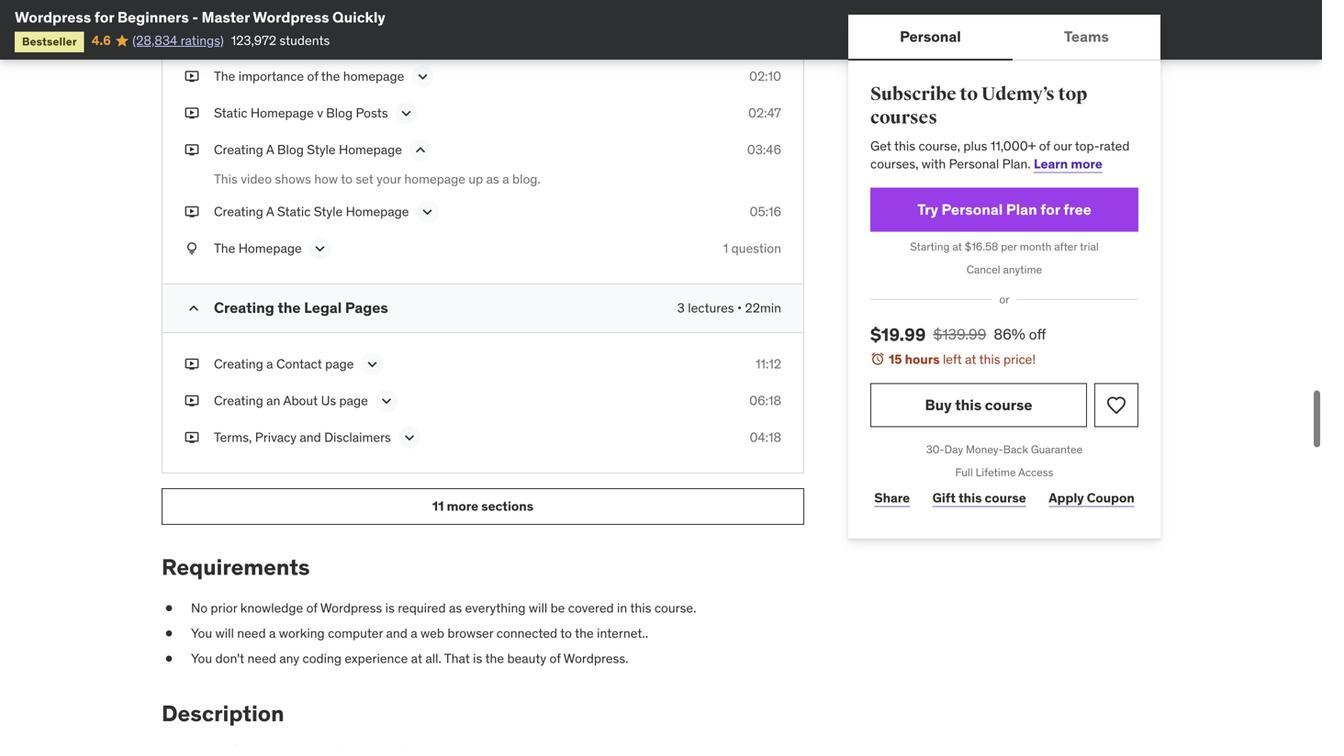 Task type: locate. For each thing, give the bounding box(es) containing it.
1 horizontal spatial as
[[486, 171, 499, 187]]

the homepage down creating a static style homepage
[[214, 240, 302, 257]]

show lecture description image down pages
[[363, 355, 382, 374]]

this inside 'link'
[[959, 490, 982, 507]]

personal inside button
[[900, 27, 961, 46]]

0 vertical spatial style
[[307, 141, 336, 158]]

homepage left the v
[[251, 105, 314, 121]]

this inside get this course, plus 11,000+ of our top-rated courses, with personal plan.
[[894, 138, 916, 154]]

xsmall image
[[185, 104, 199, 122], [185, 141, 199, 159], [185, 203, 199, 221], [162, 625, 176, 643], [162, 650, 176, 668]]

any
[[279, 651, 299, 667]]

0 horizontal spatial for
[[94, 8, 114, 27]]

xsmall image for creating an about us page
[[185, 392, 199, 410]]

creating for creating a blog style homepage
[[214, 141, 263, 158]]

2 small image from the top
[[185, 299, 203, 318]]

1 vertical spatial is
[[473, 651, 482, 667]]

4.6
[[92, 32, 111, 49]]

show lecture description image
[[414, 67, 432, 86], [418, 203, 437, 221], [377, 392, 396, 410], [400, 429, 419, 447]]

the left beauty
[[485, 651, 504, 667]]

is right that
[[473, 651, 482, 667]]

homepage up 123,972 students
[[243, 10, 319, 29]]

show lecture description image right "disclaimers" in the left of the page
[[400, 429, 419, 447]]

and up you don't need any coding experience at all.  that is the beauty of wordpress.
[[386, 625, 408, 642]]

1 question
[[723, 240, 781, 257]]

small image for the importance of the homepage
[[185, 11, 203, 30]]

try
[[917, 200, 938, 219]]

0 vertical spatial page
[[325, 356, 354, 372]]

show lecture description image for homepage
[[414, 67, 432, 86]]

0 vertical spatial the
[[214, 10, 240, 29]]

personal up $16.58
[[942, 200, 1003, 219]]

1 vertical spatial a
[[266, 203, 274, 220]]

(28,834
[[132, 32, 177, 49]]

the
[[214, 10, 240, 29], [214, 68, 235, 84], [214, 240, 235, 257]]

the down covered at bottom
[[575, 625, 594, 642]]

to down be
[[560, 625, 572, 642]]

cancel
[[967, 262, 1001, 277]]

coding
[[303, 651, 342, 667]]

small image for creating a contact page
[[185, 299, 203, 318]]

1 you from the top
[[191, 625, 212, 642]]

that
[[444, 651, 470, 667]]

2 course from the top
[[985, 490, 1026, 507]]

will down prior
[[215, 625, 234, 642]]

and right privacy
[[300, 429, 321, 446]]

show lecture description image for creating a contact page
[[363, 355, 382, 374]]

0 vertical spatial small image
[[185, 11, 203, 30]]

0 vertical spatial is
[[385, 600, 395, 616]]

personal
[[900, 27, 961, 46], [949, 156, 999, 172], [942, 200, 1003, 219]]

11 more sections
[[432, 498, 534, 515]]

a left contact
[[266, 356, 273, 372]]

0 horizontal spatial blog
[[277, 141, 304, 158]]

blog.
[[512, 171, 541, 187]]

2 horizontal spatial to
[[960, 83, 978, 106]]

to left set
[[341, 171, 353, 187]]

a down knowledge
[[269, 625, 276, 642]]

the homepage up '123,972'
[[214, 10, 319, 29]]

(28,834 ratings)
[[132, 32, 224, 49]]

the down this
[[214, 240, 235, 257]]

homepage down 'hide lecture description' image
[[404, 171, 466, 187]]

working
[[279, 625, 325, 642]]

0 horizontal spatial will
[[215, 625, 234, 642]]

page right us
[[339, 393, 368, 409]]

you for you will need a working computer and a web browser connected to the internet..
[[191, 625, 212, 642]]

a down video
[[266, 203, 274, 220]]

this for get
[[894, 138, 916, 154]]

1 course from the top
[[985, 396, 1033, 414]]

this right in
[[630, 600, 651, 616]]

for
[[94, 8, 114, 27], [1041, 200, 1060, 219]]

and
[[300, 429, 321, 446], [386, 625, 408, 642]]

0 vertical spatial more
[[1071, 156, 1103, 172]]

0 vertical spatial a
[[266, 141, 274, 158]]

1 vertical spatial at
[[965, 351, 976, 368]]

0 horizontal spatial is
[[385, 600, 395, 616]]

more
[[1071, 156, 1103, 172], [447, 498, 479, 515]]

this for gift
[[959, 490, 982, 507]]

hours
[[905, 351, 940, 368]]

06:18
[[749, 393, 781, 409]]

5 creating from the top
[[214, 393, 263, 409]]

this
[[894, 138, 916, 154], [979, 351, 1001, 368], [955, 396, 982, 414], [959, 490, 982, 507], [630, 600, 651, 616]]

1 horizontal spatial for
[[1041, 200, 1060, 219]]

123,972 students
[[231, 32, 330, 49]]

to left udemy's
[[960, 83, 978, 106]]

style up how
[[307, 141, 336, 158]]

more right 11 in the left bottom of the page
[[447, 498, 479, 515]]

the inside dropdown button
[[214, 10, 240, 29]]

1 vertical spatial static
[[277, 203, 311, 220]]

11:12
[[756, 356, 781, 372]]

this
[[214, 171, 238, 187]]

1 horizontal spatial is
[[473, 651, 482, 667]]

2 vertical spatial show lecture description image
[[363, 355, 382, 374]]

gift this course link
[[929, 480, 1030, 517]]

creating left an
[[214, 393, 263, 409]]

0 vertical spatial will
[[529, 600, 547, 616]]

personal down plus
[[949, 156, 999, 172]]

11 more sections button
[[162, 488, 804, 525]]

of up working
[[306, 600, 318, 616]]

0 vertical spatial personal
[[900, 27, 961, 46]]

more down top-
[[1071, 156, 1103, 172]]

v
[[317, 105, 323, 121]]

creating up this
[[214, 141, 263, 158]]

2 horizontal spatial at
[[965, 351, 976, 368]]

1 the homepage from the top
[[214, 10, 319, 29]]

1 horizontal spatial show lecture description image
[[363, 355, 382, 374]]

static down importance
[[214, 105, 248, 121]]

$139.99
[[933, 325, 987, 344]]

creating left contact
[[214, 356, 263, 372]]

0 vertical spatial to
[[960, 83, 978, 106]]

no
[[191, 600, 208, 616]]

0 vertical spatial you
[[191, 625, 212, 642]]

anytime
[[1003, 262, 1042, 277]]

1 vertical spatial as
[[449, 600, 462, 616]]

2 a from the top
[[266, 203, 274, 220]]

1 horizontal spatial to
[[560, 625, 572, 642]]

need down knowledge
[[237, 625, 266, 642]]

2 vertical spatial the
[[214, 240, 235, 257]]

creating for creating the legal pages
[[214, 298, 274, 317]]

2 vertical spatial to
[[560, 625, 572, 642]]

show lecture description image up "disclaimers" in the left of the page
[[377, 392, 396, 410]]

the down "ratings)"
[[214, 68, 235, 84]]

creating an about us page
[[214, 393, 368, 409]]

this right buy
[[955, 396, 982, 414]]

an
[[266, 393, 280, 409]]

1 horizontal spatial at
[[953, 240, 962, 254]]

will left be
[[529, 600, 547, 616]]

for left free
[[1041, 200, 1060, 219]]

a up video
[[266, 141, 274, 158]]

0 vertical spatial for
[[94, 8, 114, 27]]

in
[[617, 600, 627, 616]]

1 vertical spatial small image
[[185, 299, 203, 318]]

0 vertical spatial at
[[953, 240, 962, 254]]

tab list
[[848, 15, 1161, 61]]

static down shows
[[277, 203, 311, 220]]

0 horizontal spatial and
[[300, 429, 321, 446]]

blog right the v
[[326, 105, 353, 121]]

0 vertical spatial course
[[985, 396, 1033, 414]]

1 vertical spatial you
[[191, 651, 212, 667]]

2 vertical spatial at
[[411, 651, 422, 667]]

a
[[502, 171, 509, 187], [266, 356, 273, 372], [269, 625, 276, 642], [411, 625, 417, 642]]

top
[[1058, 83, 1087, 106]]

3 lectures • 22min
[[677, 300, 781, 316]]

1 vertical spatial more
[[447, 498, 479, 515]]

wordpress up computer
[[320, 600, 382, 616]]

shows
[[275, 171, 311, 187]]

$19.99
[[871, 324, 926, 346]]

1 vertical spatial style
[[314, 203, 343, 220]]

30-day money-back guarantee full lifetime access
[[926, 443, 1083, 480]]

2 you from the top
[[191, 651, 212, 667]]

creating up creating a contact page on the left of the page
[[214, 298, 274, 317]]

need
[[237, 625, 266, 642], [247, 651, 276, 667]]

xsmall image for the homepage
[[185, 240, 199, 258]]

need left any
[[247, 651, 276, 667]]

homepage inside dropdown button
[[243, 10, 319, 29]]

04:18
[[750, 429, 781, 446]]

at inside starting at $16.58 per month after trial cancel anytime
[[953, 240, 962, 254]]

money-
[[966, 443, 1003, 457]]

0 horizontal spatial to
[[341, 171, 353, 187]]

this right gift
[[959, 490, 982, 507]]

1 creating from the top
[[214, 141, 263, 158]]

you for you don't need any coding experience at all.  that is the beauty of wordpress.
[[191, 651, 212, 667]]

blog up shows
[[277, 141, 304, 158]]

to inside subscribe to udemy's top courses
[[960, 83, 978, 106]]

creating a static style homepage
[[214, 203, 409, 220]]

style for blog
[[307, 141, 336, 158]]

you left don't
[[191, 651, 212, 667]]

1 vertical spatial show lecture description image
[[311, 240, 329, 258]]

off
[[1029, 325, 1046, 344]]

share button
[[871, 480, 914, 517]]

terms,
[[214, 429, 252, 446]]

0 vertical spatial as
[[486, 171, 499, 187]]

1 horizontal spatial more
[[1071, 156, 1103, 172]]

0 horizontal spatial static
[[214, 105, 248, 121]]

don't
[[215, 651, 244, 667]]

try personal plan for free link
[[871, 188, 1139, 232]]

this inside "button"
[[955, 396, 982, 414]]

show lecture description image down this video shows how to set your homepage up as a blog.
[[418, 203, 437, 221]]

importance
[[239, 68, 304, 84]]

courses
[[871, 107, 937, 129]]

1 horizontal spatial and
[[386, 625, 408, 642]]

the left legal
[[278, 298, 301, 317]]

personal up subscribe
[[900, 27, 961, 46]]

browser
[[448, 625, 493, 642]]

1 small image from the top
[[185, 11, 203, 30]]

0 horizontal spatial show lecture description image
[[311, 240, 329, 258]]

apply coupon button
[[1045, 480, 1139, 517]]

a for static
[[266, 203, 274, 220]]

homepage up the posts
[[343, 68, 404, 84]]

2 creating from the top
[[214, 203, 263, 220]]

22min
[[745, 300, 781, 316]]

course up back
[[985, 396, 1033, 414]]

1 vertical spatial blog
[[277, 141, 304, 158]]

as up "browser"
[[449, 600, 462, 616]]

more for 11
[[447, 498, 479, 515]]

xsmall image
[[185, 67, 199, 85], [185, 240, 199, 258], [185, 355, 199, 373], [185, 392, 199, 410], [185, 429, 199, 447], [162, 599, 176, 617]]

course inside 'link'
[[985, 490, 1026, 507]]

at left all.
[[411, 651, 422, 667]]

1 vertical spatial course
[[985, 490, 1026, 507]]

02:47
[[748, 105, 781, 121]]

course for buy this course
[[985, 396, 1033, 414]]

required
[[398, 600, 446, 616]]

sections
[[481, 498, 534, 515]]

3 creating from the top
[[214, 298, 274, 317]]

style
[[307, 141, 336, 158], [314, 203, 343, 220]]

as right "up"
[[486, 171, 499, 187]]

show lecture description image right the posts
[[397, 104, 416, 122]]

course.
[[655, 600, 696, 616]]

you down "no"
[[191, 625, 212, 642]]

tab list containing personal
[[848, 15, 1161, 61]]

1 the from the top
[[214, 10, 240, 29]]

at right left
[[965, 351, 976, 368]]

need for will
[[237, 625, 266, 642]]

connected
[[497, 625, 558, 642]]

the right -
[[214, 10, 240, 29]]

4 creating from the top
[[214, 356, 263, 372]]

contact
[[276, 356, 322, 372]]

show lecture description image
[[397, 104, 416, 122], [311, 240, 329, 258], [363, 355, 382, 374]]

course inside "button"
[[985, 396, 1033, 414]]

covered
[[568, 600, 614, 616]]

requirements
[[162, 554, 310, 581]]

creating down this
[[214, 203, 263, 220]]

1 vertical spatial need
[[247, 651, 276, 667]]

0 horizontal spatial more
[[447, 498, 479, 515]]

0 vertical spatial blog
[[326, 105, 353, 121]]

0 vertical spatial the homepage
[[214, 10, 319, 29]]

style down how
[[314, 203, 343, 220]]

show lecture description image down creating a static style homepage
[[311, 240, 329, 258]]

for up 4.6
[[94, 8, 114, 27]]

1 a from the top
[[266, 141, 274, 158]]

coupon
[[1087, 490, 1135, 507]]

personal inside get this course, plus 11,000+ of our top-rated courses, with personal plan.
[[949, 156, 999, 172]]

0 horizontal spatial as
[[449, 600, 462, 616]]

plan.
[[1002, 156, 1031, 172]]

more for learn
[[1071, 156, 1103, 172]]

course down the lifetime
[[985, 490, 1026, 507]]

style for static
[[314, 203, 343, 220]]

more inside 11 more sections button
[[447, 498, 479, 515]]

2 horizontal spatial show lecture description image
[[397, 104, 416, 122]]

left
[[943, 351, 962, 368]]

show lecture description image for static homepage v blog posts
[[397, 104, 416, 122]]

alarm image
[[871, 352, 885, 366]]

small image
[[185, 11, 203, 30], [185, 299, 203, 318]]

1 vertical spatial personal
[[949, 156, 999, 172]]

with
[[922, 156, 946, 172]]

1 vertical spatial the
[[214, 68, 235, 84]]

show lecture description image for page
[[377, 392, 396, 410]]

udemy's
[[981, 83, 1055, 106]]

of left the our
[[1039, 138, 1050, 154]]

of inside get this course, plus 11,000+ of our top-rated courses, with personal plan.
[[1039, 138, 1050, 154]]

static homepage v blog posts
[[214, 105, 388, 121]]

is left required
[[385, 600, 395, 616]]

posts
[[356, 105, 388, 121]]

this up the courses,
[[894, 138, 916, 154]]

show lecture description image up 'hide lecture description' image
[[414, 67, 432, 86]]

2 the from the top
[[214, 68, 235, 84]]

page up us
[[325, 356, 354, 372]]

1 vertical spatial the homepage
[[214, 240, 302, 257]]

0 vertical spatial show lecture description image
[[397, 104, 416, 122]]

3 the from the top
[[214, 240, 235, 257]]

0 vertical spatial need
[[237, 625, 266, 642]]

at left $16.58
[[953, 240, 962, 254]]

2 the homepage from the top
[[214, 240, 302, 257]]

1 horizontal spatial blog
[[326, 105, 353, 121]]

show lecture description image for homepage
[[418, 203, 437, 221]]



Task type: vqa. For each thing, say whether or not it's contained in the screenshot.
middle TO
yes



Task type: describe. For each thing, give the bounding box(es) containing it.
beauty
[[507, 651, 546, 667]]

us
[[321, 393, 336, 409]]

05:16
[[750, 203, 781, 220]]

courses,
[[871, 156, 919, 172]]

lectures
[[688, 300, 734, 316]]

of right beauty
[[550, 651, 561, 667]]

1 vertical spatial to
[[341, 171, 353, 187]]

course,
[[919, 138, 961, 154]]

quickly
[[332, 8, 386, 27]]

$19.99 $139.99 86% off
[[871, 324, 1046, 346]]

disclaimers
[[324, 429, 391, 446]]

homepage down creating a static style homepage
[[239, 240, 302, 257]]

0 vertical spatial static
[[214, 105, 248, 121]]

creating the legal pages
[[214, 298, 388, 317]]

creating for creating a contact page
[[214, 356, 263, 372]]

price!
[[1004, 351, 1036, 368]]

lifetime
[[976, 465, 1016, 480]]

subscribe
[[871, 83, 957, 106]]

xsmall image for terms, privacy and disclaimers
[[185, 429, 199, 447]]

video
[[241, 171, 272, 187]]

02:10
[[749, 68, 781, 84]]

of down students
[[307, 68, 318, 84]]

wordpress up bestseller on the top of page
[[15, 8, 91, 27]]

rated
[[1100, 138, 1130, 154]]

master
[[202, 8, 250, 27]]

privacy
[[255, 429, 297, 446]]

xsmall image for the importance of the homepage
[[185, 67, 199, 85]]

homepage up set
[[339, 141, 402, 158]]

1 vertical spatial for
[[1041, 200, 1060, 219]]

starting
[[910, 240, 950, 254]]

day
[[945, 443, 963, 457]]

the up the v
[[321, 68, 340, 84]]

11,000+
[[991, 138, 1036, 154]]

buy this course
[[925, 396, 1033, 414]]

apply
[[1049, 490, 1084, 507]]

03:46
[[747, 141, 781, 158]]

creating for creating an about us page
[[214, 393, 263, 409]]

creating a contact page
[[214, 356, 354, 372]]

creating for creating a static style homepage
[[214, 203, 263, 220]]

computer
[[328, 625, 383, 642]]

web
[[421, 625, 444, 642]]

all.
[[426, 651, 442, 667]]

15 hours left at this price!
[[889, 351, 1036, 368]]

per
[[1001, 240, 1017, 254]]

terms, privacy and disclaimers
[[214, 429, 391, 446]]

1 vertical spatial homepage
[[404, 171, 466, 187]]

month
[[1020, 240, 1052, 254]]

personal button
[[848, 15, 1013, 59]]

plus
[[964, 138, 988, 154]]

1 horizontal spatial static
[[277, 203, 311, 220]]

30-
[[926, 443, 945, 457]]

experience
[[345, 651, 408, 667]]

top-
[[1075, 138, 1100, 154]]

the homepage inside dropdown button
[[214, 10, 319, 29]]

pages
[[345, 298, 388, 317]]

course for gift this course
[[985, 490, 1026, 507]]

86%
[[994, 325, 1025, 344]]

1 horizontal spatial will
[[529, 600, 547, 616]]

1
[[723, 240, 728, 257]]

description
[[162, 700, 284, 728]]

a for blog
[[266, 141, 274, 158]]

this for buy
[[955, 396, 982, 414]]

2 vertical spatial personal
[[942, 200, 1003, 219]]

the importance of the homepage
[[214, 68, 404, 84]]

you don't need any coding experience at all.  that is the beauty of wordpress.
[[191, 651, 629, 667]]

wordpress.
[[564, 651, 629, 667]]

15
[[889, 351, 902, 368]]

free
[[1064, 200, 1092, 219]]

buy
[[925, 396, 952, 414]]

you will need a working computer and a web browser connected to the internet..
[[191, 625, 648, 642]]

learn
[[1034, 156, 1068, 172]]

this left price!
[[979, 351, 1001, 368]]

up
[[469, 171, 483, 187]]

need for don't
[[247, 651, 276, 667]]

wordpress for beginners - master wordpress quickly
[[15, 8, 386, 27]]

about
[[283, 393, 318, 409]]

learn more link
[[1034, 156, 1103, 172]]

internet..
[[597, 625, 648, 642]]

trial
[[1080, 240, 1099, 254]]

after
[[1054, 240, 1078, 254]]

our
[[1054, 138, 1072, 154]]

back
[[1003, 443, 1028, 457]]

get
[[871, 138, 892, 154]]

knowledge
[[240, 600, 303, 616]]

123,972
[[231, 32, 276, 49]]

1 vertical spatial and
[[386, 625, 408, 642]]

teams button
[[1013, 15, 1161, 59]]

1 vertical spatial will
[[215, 625, 234, 642]]

this video shows how to set your homepage up as a blog.
[[214, 171, 541, 187]]

legal
[[304, 298, 342, 317]]

wishlist image
[[1106, 394, 1128, 416]]

guarantee
[[1031, 443, 1083, 457]]

3
[[677, 300, 685, 316]]

or
[[1000, 293, 1010, 307]]

homepage down this video shows how to set your homepage up as a blog.
[[346, 203, 409, 220]]

gift
[[933, 490, 956, 507]]

ratings)
[[181, 32, 224, 49]]

teams
[[1064, 27, 1109, 46]]

starting at $16.58 per month after trial cancel anytime
[[910, 240, 1099, 277]]

xsmall image for creating a contact page
[[185, 355, 199, 373]]

a left the web
[[411, 625, 417, 642]]

bestseller
[[22, 34, 77, 49]]

get this course, plus 11,000+ of our top-rated courses, with personal plan.
[[871, 138, 1130, 172]]

0 vertical spatial homepage
[[343, 68, 404, 84]]

0 horizontal spatial at
[[411, 651, 422, 667]]

0 vertical spatial and
[[300, 429, 321, 446]]

set
[[356, 171, 374, 187]]

a left blog.
[[502, 171, 509, 187]]

hide lecture description image
[[411, 141, 430, 159]]

apply coupon
[[1049, 490, 1135, 507]]

1 vertical spatial page
[[339, 393, 368, 409]]

everything
[[465, 600, 526, 616]]

plan
[[1006, 200, 1037, 219]]

wordpress up 123,972 students
[[253, 8, 329, 27]]

the homepage button
[[214, 10, 781, 29]]

show lecture description image for the homepage
[[311, 240, 329, 258]]



